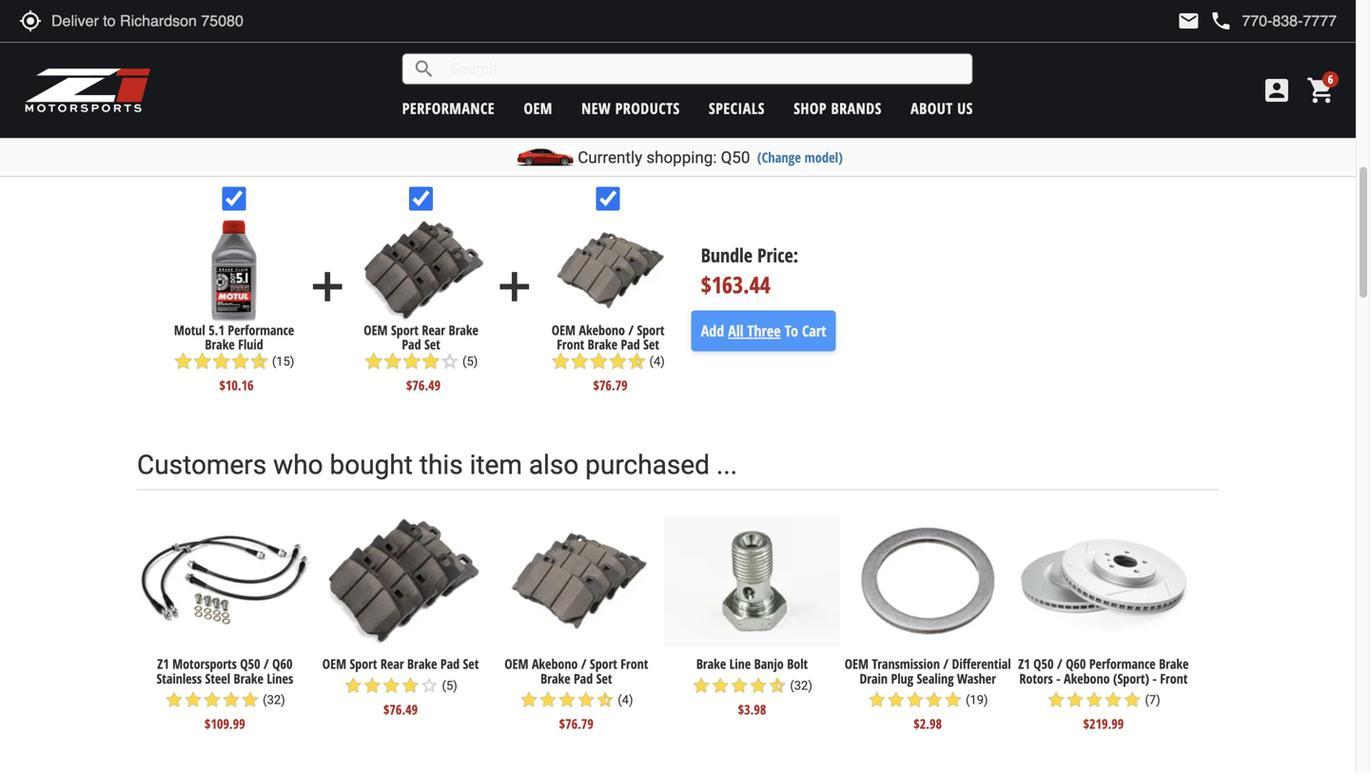 Task type: vqa. For each thing, say whether or not it's contained in the screenshot.


Task type: locate. For each thing, give the bounding box(es) containing it.
motul 5.1 performance brake fluid star star star star star_half (15) $10.16
[[174, 321, 294, 395]]

q50 inside the z1 motorsports q50 / q60 stainless steel brake lines star star star star star (32) $109.99
[[240, 655, 260, 673]]

2 - from the left
[[1153, 670, 1157, 688]]

(32) down bolt
[[790, 679, 813, 693]]

brake
[[449, 321, 479, 339], [205, 336, 235, 354], [588, 336, 618, 354], [407, 655, 437, 673], [696, 655, 726, 673], [1159, 655, 1189, 673], [234, 670, 264, 688], [541, 670, 571, 688]]

1 vertical spatial oem akebono / sport front brake pad set star star star star star_half (4) $76.79
[[505, 655, 648, 734]]

/ for oem akebono / sport front brake pad set
[[581, 655, 587, 673]]

account_box link
[[1257, 75, 1297, 106]]

1 horizontal spatial add
[[491, 263, 538, 311]]

mail link
[[1178, 10, 1200, 32]]

1 vertical spatial $76.79
[[559, 715, 594, 734]]

oem transmission / differential drain plug sealing washer star star star star star (19) $2.98
[[845, 655, 1011, 734]]

0 horizontal spatial -
[[1057, 670, 1061, 688]]

0 horizontal spatial z1
[[157, 655, 169, 673]]

$163.44
[[701, 269, 771, 300]]

shopping_cart link
[[1302, 75, 1337, 106]]

brake inside brake line banjo bolt star star star star star_half (32) $3.98
[[696, 655, 726, 673]]

0 horizontal spatial (5)
[[442, 679, 458, 693]]

$109.99
[[205, 715, 245, 734]]

shop brands
[[794, 98, 882, 118]]

search
[[413, 58, 436, 80]]

2 q60 from the left
[[1066, 655, 1086, 673]]

0 horizontal spatial (32)
[[263, 694, 285, 708]]

1 z1 from the left
[[157, 655, 169, 673]]

sport
[[391, 321, 419, 339], [637, 321, 665, 339], [350, 655, 377, 673], [590, 655, 617, 673]]

$76.79
[[593, 376, 628, 395], [559, 715, 594, 734]]

performance up (15)
[[228, 321, 294, 339]]

0 horizontal spatial (4)
[[618, 694, 633, 708]]

q50 left lines
[[240, 655, 260, 673]]

1 - from the left
[[1057, 670, 1061, 688]]

1 horizontal spatial (32)
[[790, 679, 813, 693]]

line
[[730, 655, 751, 673]]

fluid
[[238, 336, 263, 354]]

2 horizontal spatial front
[[1160, 670, 1188, 688]]

lines
[[267, 670, 293, 688]]

(4)
[[650, 355, 665, 369], [618, 694, 633, 708]]

2 horizontal spatial q50
[[1034, 655, 1054, 673]]

1 add from the left
[[304, 263, 351, 311]]

add
[[304, 263, 351, 311], [491, 263, 538, 311]]

$3.98
[[738, 701, 766, 719]]

1 horizontal spatial -
[[1153, 670, 1157, 688]]

who
[[273, 450, 323, 481]]

(change model) link
[[757, 148, 843, 167]]

item
[[470, 450, 522, 481]]

brake inside motul 5.1 performance brake fluid star star star star star_half (15) $10.16
[[205, 336, 235, 354]]

1 vertical spatial rear
[[381, 655, 404, 673]]

(5)
[[463, 355, 478, 369], [442, 679, 458, 693]]

bought
[[267, 115, 352, 146]]

motorsports
[[172, 655, 237, 673]]

z1 right differential
[[1019, 655, 1030, 673]]

currently
[[578, 148, 643, 167]]

mail phone
[[1178, 10, 1233, 32]]

(32) down lines
[[263, 694, 285, 708]]

1 vertical spatial performance
[[1090, 655, 1156, 673]]

plug
[[891, 670, 914, 688]]

- up (7)
[[1153, 670, 1157, 688]]

q50
[[721, 148, 750, 167], [240, 655, 260, 673], [1034, 655, 1054, 673]]

(7)
[[1145, 694, 1161, 708]]

0 vertical spatial rear
[[422, 321, 445, 339]]

z1 left motorsports
[[157, 655, 169, 673]]

0 horizontal spatial performance
[[228, 321, 294, 339]]

- right the rotors on the bottom
[[1057, 670, 1061, 688]]

add all three to cart
[[701, 321, 826, 341]]

1 vertical spatial (4)
[[618, 694, 633, 708]]

performance
[[228, 321, 294, 339], [1090, 655, 1156, 673]]

washer
[[957, 670, 996, 688]]

0 vertical spatial star_border
[[440, 352, 459, 371]]

z1
[[157, 655, 169, 673], [1019, 655, 1030, 673]]

1 horizontal spatial rear
[[422, 321, 445, 339]]

star_border
[[440, 352, 459, 371], [420, 677, 439, 696]]

/
[[628, 321, 634, 339], [264, 655, 269, 673], [581, 655, 587, 673], [943, 655, 949, 673], [1057, 655, 1063, 673]]

performance up (7)
[[1090, 655, 1156, 673]]

drain
[[860, 670, 888, 688]]

0 vertical spatial (4)
[[650, 355, 665, 369]]

1 horizontal spatial akebono
[[579, 321, 625, 339]]

phone
[[1210, 10, 1233, 32]]

q50 inside z1 q50 / q60 performance brake rotors - akebono (sport) - front star star star star star (7) $219.99
[[1034, 655, 1054, 673]]

mail
[[1178, 10, 1200, 32]]

shop
[[794, 98, 827, 118]]

5.1
[[209, 321, 225, 339]]

new
[[582, 98, 611, 118]]

z1 inside z1 q50 / q60 performance brake rotors - akebono (sport) - front star star star star star (7) $219.99
[[1019, 655, 1030, 673]]

z1 for (sport)
[[1019, 655, 1030, 673]]

oem inside oem transmission / differential drain plug sealing washer star star star star star (19) $2.98
[[845, 655, 869, 673]]

oem link
[[524, 98, 553, 118]]

2 horizontal spatial akebono
[[1064, 670, 1110, 688]]

z1 q50 / q60 performance brake rotors - akebono (sport) - front star star star star star (7) $219.99
[[1019, 655, 1189, 734]]

0 vertical spatial oem akebono / sport front brake pad set star star star star star_half (4) $76.79
[[551, 321, 665, 395]]

z1 motorsports logo image
[[24, 67, 152, 114]]

oem
[[524, 98, 553, 118], [364, 321, 388, 339], [552, 321, 576, 339], [322, 655, 346, 673], [505, 655, 529, 673], [845, 655, 869, 673]]

2 z1 from the left
[[1019, 655, 1030, 673]]

0 horizontal spatial front
[[557, 336, 585, 354]]

/ inside z1 q50 / q60 performance brake rotors - akebono (sport) - front star star star star star (7) $219.99
[[1057, 655, 1063, 673]]

z1 inside the z1 motorsports q50 / q60 stainless steel brake lines star star star star star (32) $109.99
[[157, 655, 169, 673]]

1 vertical spatial $76.49
[[383, 701, 418, 719]]

model)
[[805, 148, 843, 167]]

1 vertical spatial oem sport rear brake pad set star star star star star_border (5) $76.49
[[322, 655, 479, 719]]

stainless
[[157, 670, 202, 688]]

0 horizontal spatial add
[[304, 263, 351, 311]]

1 horizontal spatial star_border
[[440, 352, 459, 371]]

1 horizontal spatial q50
[[721, 148, 750, 167]]

brake inside z1 q50 / q60 performance brake rotors - akebono (sport) - front star star star star star (7) $219.99
[[1159, 655, 1189, 673]]

(sport)
[[1113, 670, 1150, 688]]

brake inside the z1 motorsports q50 / q60 stainless steel brake lines star star star star star (32) $109.99
[[234, 670, 264, 688]]

None checkbox
[[222, 187, 246, 211]]

cart
[[802, 321, 826, 341]]

also
[[529, 450, 579, 481]]

q50 right differential
[[1034, 655, 1054, 673]]

1 horizontal spatial performance
[[1090, 655, 1156, 673]]

0 horizontal spatial star_border
[[420, 677, 439, 696]]

-
[[1057, 670, 1061, 688], [1153, 670, 1157, 688]]

0 horizontal spatial q50
[[240, 655, 260, 673]]

performance link
[[402, 98, 495, 118]]

0 horizontal spatial akebono
[[532, 655, 578, 673]]

0 horizontal spatial q60
[[272, 655, 293, 673]]

1 horizontal spatial z1
[[1019, 655, 1030, 673]]

/ for z1 q50 / q60 performance brake rotors - akebono (sport) - front
[[1057, 655, 1063, 673]]

/ inside oem transmission / differential drain plug sealing washer star star star star star (19) $2.98
[[943, 655, 949, 673]]

star_half inside motul 5.1 performance brake fluid star star star star star_half (15) $10.16
[[250, 352, 269, 371]]

1 q60 from the left
[[272, 655, 293, 673]]

star
[[174, 352, 193, 371], [193, 352, 212, 371], [212, 352, 231, 371], [231, 352, 250, 371], [364, 352, 383, 371], [383, 352, 402, 371], [402, 352, 421, 371], [421, 352, 440, 371], [551, 352, 570, 371], [570, 352, 589, 371], [589, 352, 608, 371], [608, 352, 627, 371], [344, 677, 363, 696], [363, 677, 382, 696], [382, 677, 401, 696], [401, 677, 420, 696], [692, 677, 711, 696], [711, 677, 730, 696], [730, 677, 749, 696], [749, 677, 768, 696], [165, 691, 184, 710], [184, 691, 203, 710], [203, 691, 222, 710], [222, 691, 241, 710], [241, 691, 260, 710], [520, 691, 539, 710], [539, 691, 558, 710], [558, 691, 577, 710], [577, 691, 596, 710], [868, 691, 887, 710], [887, 691, 906, 710], [906, 691, 925, 710], [925, 691, 944, 710], [944, 691, 963, 710], [1047, 691, 1066, 710], [1066, 691, 1085, 710], [1085, 691, 1104, 710], [1104, 691, 1123, 710], [1123, 691, 1142, 710]]

0 vertical spatial (5)
[[463, 355, 478, 369]]

0 horizontal spatial rear
[[381, 655, 404, 673]]

new products
[[582, 98, 680, 118]]

1 horizontal spatial q60
[[1066, 655, 1086, 673]]

q60 right the rotors on the bottom
[[1066, 655, 1086, 673]]

oem sport rear brake pad set star star star star star_border (5) $76.49
[[364, 321, 479, 395], [322, 655, 479, 719]]

set
[[424, 336, 440, 354], [643, 336, 659, 354], [463, 655, 479, 673], [596, 670, 612, 688]]

$2.98
[[914, 715, 942, 734]]

q60 inside z1 q50 / q60 performance brake rotors - akebono (sport) - front star star star star star (7) $219.99
[[1066, 655, 1086, 673]]

oem akebono / sport front brake pad set star star star star star_half (4) $76.79
[[551, 321, 665, 395], [505, 655, 648, 734]]

1 vertical spatial star_border
[[420, 677, 439, 696]]

q60 right steel
[[272, 655, 293, 673]]

akebono
[[579, 321, 625, 339], [532, 655, 578, 673], [1064, 670, 1110, 688]]

front
[[557, 336, 585, 354], [621, 655, 648, 673], [1160, 670, 1188, 688]]

pad
[[402, 336, 421, 354], [621, 336, 640, 354], [441, 655, 460, 673], [574, 670, 593, 688]]

0 vertical spatial $76.49
[[406, 376, 441, 395]]

0 vertical spatial performance
[[228, 321, 294, 339]]

(32) inside brake line banjo bolt star star star star star_half (32) $3.98
[[790, 679, 813, 693]]

$76.49
[[406, 376, 441, 395], [383, 701, 418, 719]]

q50 left (change
[[721, 148, 750, 167]]

1 horizontal spatial (4)
[[650, 355, 665, 369]]

bolt
[[787, 655, 808, 673]]

None checkbox
[[409, 187, 433, 211], [596, 187, 620, 211], [409, 187, 433, 211], [596, 187, 620, 211]]

$10.16
[[219, 376, 254, 395]]

star_half
[[250, 352, 269, 371], [627, 352, 646, 371], [768, 677, 787, 696], [596, 691, 615, 710]]

rear
[[422, 321, 445, 339], [381, 655, 404, 673]]



Task type: describe. For each thing, give the bounding box(es) containing it.
specials
[[709, 98, 765, 118]]

frequently bought together
[[137, 115, 464, 146]]

(change
[[757, 148, 801, 167]]

bundle price: $163.44
[[701, 242, 799, 300]]

$219.99
[[1084, 715, 1124, 734]]

akebono inside z1 q50 / q60 performance brake rotors - akebono (sport) - front star star star star star (7) $219.99
[[1064, 670, 1110, 688]]

brands
[[831, 98, 882, 118]]

price:
[[757, 242, 799, 268]]

performance inside motul 5.1 performance brake fluid star star star star star_half (15) $10.16
[[228, 321, 294, 339]]

(15)
[[272, 355, 294, 369]]

currently shopping: q50 (change model)
[[578, 148, 843, 167]]

front inside z1 q50 / q60 performance brake rotors - akebono (sport) - front star star star star star (7) $219.99
[[1160, 670, 1188, 688]]

differential
[[952, 655, 1011, 673]]

...
[[716, 450, 738, 481]]

purchased
[[585, 450, 710, 481]]

Search search field
[[436, 54, 972, 84]]

bundle
[[701, 242, 753, 268]]

customers
[[137, 450, 267, 481]]

brake line banjo bolt star star star star star_half (32) $3.98
[[692, 655, 813, 719]]

this
[[420, 450, 463, 481]]

steel
[[205, 670, 230, 688]]

add
[[701, 321, 724, 341]]

rotors
[[1020, 670, 1053, 688]]

account_box
[[1262, 75, 1292, 106]]

three
[[747, 321, 781, 341]]

0 vertical spatial oem sport rear brake pad set star star star star star_border (5) $76.49
[[364, 321, 479, 395]]

performance
[[402, 98, 495, 118]]

/ inside the z1 motorsports q50 / q60 stainless steel brake lines star star star star star (32) $109.99
[[264, 655, 269, 673]]

1 horizontal spatial (5)
[[463, 355, 478, 369]]

z1 motorsports q50 / q60 stainless steel brake lines star star star star star (32) $109.99
[[157, 655, 293, 734]]

specials link
[[709, 98, 765, 118]]

transmission
[[872, 655, 940, 673]]

customers who bought this item also purchased ...
[[137, 450, 738, 481]]

1 vertical spatial (5)
[[442, 679, 458, 693]]

about
[[911, 98, 953, 118]]

frequently
[[137, 115, 261, 146]]

(32) inside the z1 motorsports q50 / q60 stainless steel brake lines star star star star star (32) $109.99
[[263, 694, 285, 708]]

products
[[615, 98, 680, 118]]

my_location
[[19, 10, 42, 32]]

shopping_cart
[[1307, 75, 1337, 106]]

together
[[358, 115, 464, 146]]

bought
[[330, 450, 413, 481]]

q60 inside the z1 motorsports q50 / q60 stainless steel brake lines star star star star star (32) $109.99
[[272, 655, 293, 673]]

2 add from the left
[[491, 263, 538, 311]]

motul
[[174, 321, 205, 339]]

sealing
[[917, 670, 954, 688]]

phone link
[[1210, 10, 1337, 32]]

banjo
[[754, 655, 784, 673]]

(19)
[[966, 694, 988, 708]]

to
[[785, 321, 798, 341]]

new products link
[[582, 98, 680, 118]]

about us link
[[911, 98, 973, 118]]

us
[[958, 98, 973, 118]]

about us
[[911, 98, 973, 118]]

shopping:
[[647, 148, 717, 167]]

q50 for motorsports
[[240, 655, 260, 673]]

0 vertical spatial $76.79
[[593, 376, 628, 395]]

z1 for star
[[157, 655, 169, 673]]

star_half inside brake line banjo bolt star star star star star_half (32) $3.98
[[768, 677, 787, 696]]

shop brands link
[[794, 98, 882, 118]]

1 horizontal spatial front
[[621, 655, 648, 673]]

performance inside z1 q50 / q60 performance brake rotors - akebono (sport) - front star star star star star (7) $219.99
[[1090, 655, 1156, 673]]

all
[[728, 321, 744, 341]]

q50 for shopping:
[[721, 148, 750, 167]]

/ for oem transmission / differential drain plug sealing washer
[[943, 655, 949, 673]]



